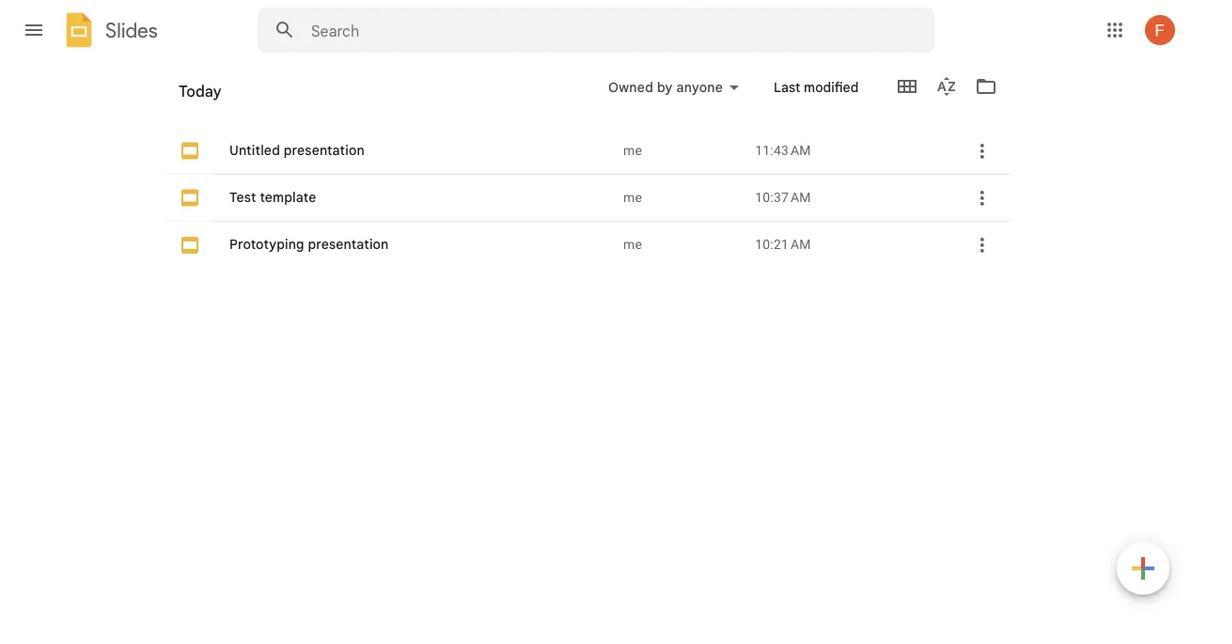 Task type: locate. For each thing, give the bounding box(es) containing it.
modified right by
[[693, 90, 748, 107]]

last modified
[[774, 79, 859, 95], [663, 90, 748, 107]]

modified
[[804, 79, 859, 95], [693, 90, 748, 107]]

2 vertical spatial me
[[623, 237, 642, 252]]

1 horizontal spatial last
[[774, 79, 800, 95]]

2 today from the top
[[179, 89, 216, 106]]

2 me from the top
[[623, 190, 642, 205]]

None search field
[[258, 8, 934, 53]]

test
[[229, 189, 256, 206]]

presentation up template
[[284, 142, 365, 159]]

3 me from the top
[[623, 237, 642, 252]]

prototyping presentation
[[229, 236, 389, 253]]

untitled presentation
[[229, 142, 365, 159]]

1 me from the top
[[623, 143, 642, 158]]

Search bar text field
[[311, 22, 887, 40]]

me inside the untitled presentation option
[[623, 143, 642, 158]]

me for untitled presentation
[[623, 143, 642, 158]]

owned
[[608, 79, 653, 95]]

today inside heading
[[179, 82, 221, 101]]

untitled
[[229, 142, 280, 159]]

last modified up last opened by me 11:43 am element
[[774, 79, 859, 95]]

today
[[179, 82, 221, 101], [179, 89, 216, 106]]

presentation for untitled presentation
[[284, 142, 365, 159]]

slides
[[105, 18, 158, 43]]

0 vertical spatial presentation
[[284, 142, 365, 159]]

template
[[260, 189, 316, 206]]

1 vertical spatial me
[[623, 190, 642, 205]]

last opened by me 10:21 am element
[[755, 235, 942, 254]]

0 vertical spatial me
[[623, 143, 642, 158]]

by
[[657, 79, 673, 95]]

me
[[623, 143, 642, 158], [623, 190, 642, 205], [623, 237, 642, 252]]

owned by me element
[[623, 141, 740, 160], [623, 188, 740, 207], [623, 235, 740, 254]]

list box containing untitled presentation
[[164, 51, 1010, 621]]

0 horizontal spatial modified
[[693, 90, 748, 107]]

last right owned
[[663, 90, 689, 107]]

modified up last opened by me 11:43 am element
[[804, 79, 859, 95]]

2 owned by me element from the top
[[623, 188, 740, 207]]

1 owned by me element from the top
[[623, 141, 740, 160]]

create new presentation image
[[1117, 542, 1169, 599]]

last
[[774, 79, 800, 95], [663, 90, 689, 107]]

1 vertical spatial owned by me element
[[623, 188, 740, 207]]

prototyping presentation option
[[164, 146, 1010, 621]]

last opened by me 10:37 am element
[[755, 188, 942, 207]]

1 vertical spatial presentation
[[308, 236, 389, 253]]

1 today from the top
[[179, 82, 221, 101]]

presentation
[[284, 142, 365, 159], [308, 236, 389, 253]]

3 owned by me element from the top
[[623, 235, 740, 254]]

me inside test template option
[[623, 190, 642, 205]]

last opened by me 11:43 am element
[[755, 141, 942, 160]]

presentation down template
[[308, 236, 389, 253]]

prototyping
[[229, 236, 304, 253]]

2 vertical spatial owned by me element
[[623, 235, 740, 254]]

last up 11:43 am
[[774, 79, 800, 95]]

today heading
[[164, 60, 568, 120]]

0 vertical spatial owned by me element
[[623, 141, 740, 160]]

me for test template
[[623, 190, 642, 205]]

last modified right owned
[[663, 90, 748, 107]]

list box
[[164, 51, 1010, 621]]

me inside prototyping presentation option
[[623, 237, 642, 252]]



Task type: describe. For each thing, give the bounding box(es) containing it.
slides link
[[60, 11, 158, 53]]

test template option
[[164, 98, 1010, 621]]

test template
[[229, 189, 316, 206]]

10:21 am
[[755, 237, 811, 252]]

today for untitled presentation
[[179, 89, 216, 106]]

owned by anyone
[[608, 79, 723, 95]]

owned by anyone button
[[596, 76, 751, 99]]

presentation for prototyping presentation
[[308, 236, 389, 253]]

11:43 am
[[755, 143, 811, 158]]

10:37 am
[[755, 190, 811, 205]]

today for last modified
[[179, 82, 221, 101]]

owned by me element for prototyping presentation
[[623, 235, 740, 254]]

search image
[[266, 11, 304, 49]]

1 horizontal spatial modified
[[804, 79, 859, 95]]

0 horizontal spatial last modified
[[663, 90, 748, 107]]

0 horizontal spatial last
[[663, 90, 689, 107]]

owned by me element for test template
[[623, 188, 740, 207]]

owned by me element for untitled presentation
[[623, 141, 740, 160]]

1 horizontal spatial last modified
[[774, 79, 859, 95]]

me for prototyping presentation
[[623, 237, 642, 252]]

main menu image
[[23, 19, 45, 41]]

untitled presentation option
[[164, 51, 1010, 621]]

anyone
[[676, 79, 723, 95]]



Task type: vqa. For each thing, say whether or not it's contained in the screenshot.
2nd heading from the bottom
no



